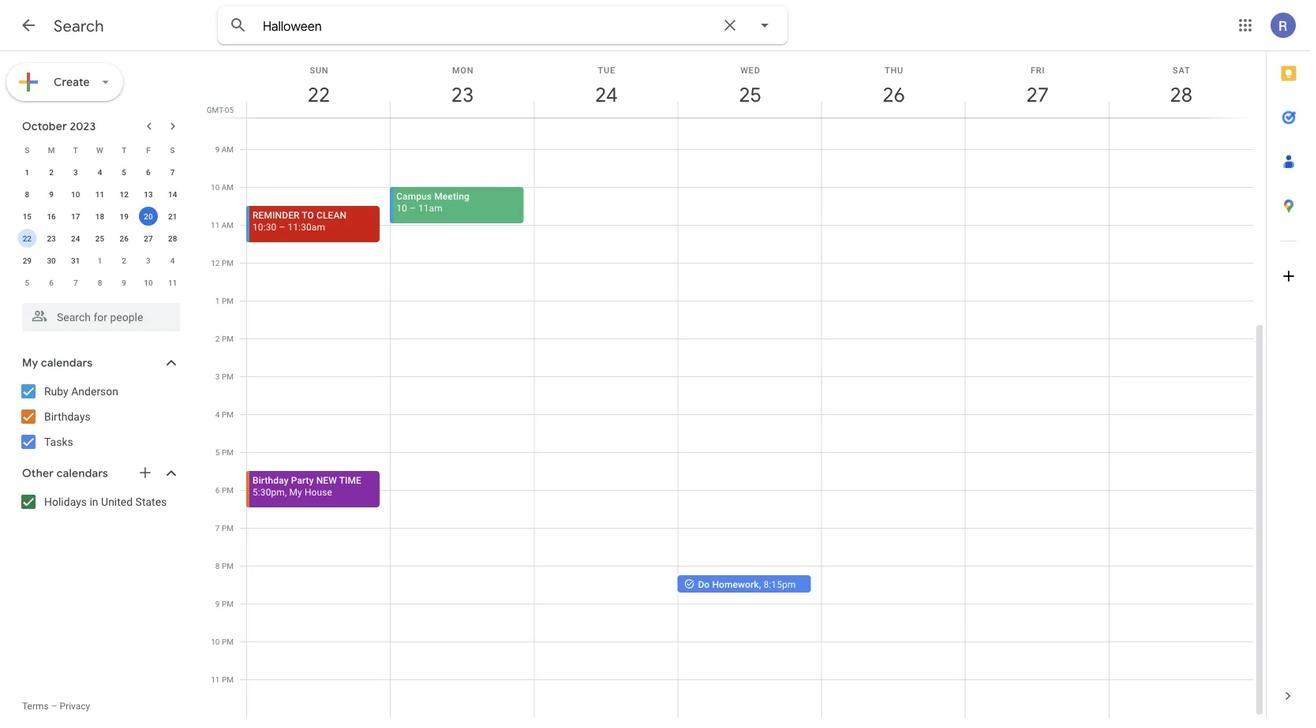 Task type: describe. For each thing, give the bounding box(es) containing it.
9 up 16 element
[[49, 189, 54, 199]]

create button
[[6, 63, 123, 101]]

11:30am
[[288, 221, 325, 232]]

party
[[291, 475, 314, 486]]

24 element
[[66, 229, 85, 248]]

row containing 22
[[15, 227, 185, 249]]

25 link
[[732, 77, 768, 113]]

2 t from the left
[[122, 145, 126, 155]]

8:15pm
[[764, 579, 796, 590]]

2 s from the left
[[170, 145, 175, 155]]

mon 23
[[450, 65, 474, 108]]

m
[[48, 145, 55, 155]]

3 pm
[[215, 372, 234, 381]]

november 8 element
[[90, 273, 109, 292]]

24 link
[[588, 77, 625, 113]]

20
[[144, 212, 153, 221]]

31 element
[[66, 251, 85, 270]]

my inside birthday party new time 5:30pm , my house
[[289, 487, 302, 498]]

7 for 7 pm
[[215, 523, 220, 533]]

11 for 11 am
[[211, 220, 220, 230]]

Search for people text field
[[32, 303, 171, 332]]

go back image
[[19, 16, 38, 35]]

privacy
[[60, 701, 90, 712]]

1 t from the left
[[73, 145, 78, 155]]

7 pm
[[215, 523, 234, 533]]

23 column header
[[390, 51, 535, 118]]

row containing 29
[[15, 249, 185, 272]]

25 column header
[[678, 51, 822, 118]]

new
[[316, 475, 337, 486]]

4 for 4 pm
[[215, 410, 220, 419]]

campus
[[396, 191, 432, 202]]

11 pm
[[211, 675, 234, 684]]

28 inside row group
[[168, 234, 177, 243]]

28 inside column header
[[1169, 82, 1192, 108]]

pm for 6 pm
[[222, 485, 234, 495]]

other calendars
[[22, 467, 108, 481]]

22 cell
[[15, 227, 39, 249]]

november 10 element
[[139, 273, 158, 292]]

11 for 11 element at top
[[95, 189, 104, 199]]

17
[[71, 212, 80, 221]]

3 for 3 pm
[[215, 372, 220, 381]]

sun 22
[[307, 65, 329, 108]]

2 vertical spatial –
[[51, 701, 57, 712]]

Search text field
[[263, 18, 711, 34]]

26 column header
[[821, 51, 966, 118]]

pm for 4 pm
[[222, 410, 234, 419]]

26 inside 26 element
[[120, 234, 129, 243]]

other
[[22, 467, 54, 481]]

november 9 element
[[115, 273, 134, 292]]

16 element
[[42, 207, 61, 226]]

fri
[[1031, 65, 1045, 75]]

november 11 element
[[163, 273, 182, 292]]

tue 24
[[594, 65, 617, 108]]

pm for 7 pm
[[222, 523, 234, 533]]

2023
[[70, 119, 96, 133]]

22 inside column header
[[307, 82, 329, 108]]

united
[[101, 495, 133, 508]]

tue
[[598, 65, 616, 75]]

6 pm
[[215, 485, 234, 495]]

homework
[[712, 579, 759, 590]]

pm for 12 pm
[[222, 258, 234, 268]]

reminder to clean 10:30 – 11:30am
[[253, 210, 347, 232]]

calendars for my calendars
[[41, 356, 93, 370]]

thu 26
[[882, 65, 904, 108]]

2 for 2 pm
[[215, 334, 220, 343]]

2 pm
[[215, 334, 234, 343]]

10 for 10 pm
[[211, 637, 220, 647]]

29
[[23, 256, 32, 265]]

10:30
[[253, 221, 277, 232]]

1 pm
[[215, 296, 234, 305]]

5 pm
[[215, 448, 234, 457]]

15
[[23, 212, 32, 221]]

1 vertical spatial ,
[[759, 579, 761, 590]]

november 1 element
[[90, 251, 109, 270]]

terms
[[22, 701, 49, 712]]

create
[[54, 75, 90, 89]]

0 horizontal spatial 2
[[49, 167, 54, 177]]

18
[[95, 212, 104, 221]]

other calendars button
[[3, 461, 196, 486]]

, inside birthday party new time 5:30pm , my house
[[285, 487, 287, 498]]

birthdays
[[44, 410, 91, 423]]

– inside campus meeting 10 – 11am
[[410, 202, 416, 214]]

november 3 element
[[139, 251, 158, 270]]

ruby anderson
[[44, 385, 118, 398]]

05
[[225, 105, 234, 114]]

w
[[96, 145, 103, 155]]

13 element
[[139, 185, 158, 204]]

9 for 'november 9' element
[[122, 278, 126, 287]]

9 pm
[[215, 599, 234, 609]]

grid containing 22
[[202, 51, 1266, 718]]

november 5 element
[[18, 273, 37, 292]]

terms – privacy
[[22, 701, 90, 712]]

my calendars
[[22, 356, 93, 370]]

sat
[[1173, 65, 1191, 75]]

22 element
[[18, 229, 37, 248]]

row containing s
[[15, 139, 185, 161]]

10 for the 10 "element"
[[71, 189, 80, 199]]

to
[[302, 210, 314, 221]]

sun
[[310, 65, 329, 75]]

my calendars list
[[3, 379, 196, 455]]

13
[[144, 189, 153, 199]]

row group containing 1
[[15, 161, 185, 294]]

anderson
[[71, 385, 118, 398]]

9 am
[[215, 144, 234, 154]]

12 element
[[115, 185, 134, 204]]

am for 11 am
[[222, 220, 234, 230]]

11am
[[418, 202, 443, 214]]

row containing 8
[[15, 183, 185, 205]]

25 element
[[90, 229, 109, 248]]

24 inside column header
[[594, 82, 617, 108]]

4 pm
[[215, 410, 234, 419]]

pm for 1 pm
[[222, 296, 234, 305]]

22 link
[[301, 77, 337, 113]]

holidays in united states
[[44, 495, 167, 508]]

21 element
[[163, 207, 182, 226]]

10 pm
[[211, 637, 234, 647]]

row containing 5
[[15, 272, 185, 294]]

pm for 8 pm
[[222, 561, 234, 571]]

october 2023 grid
[[15, 139, 185, 294]]

12 for 12 pm
[[211, 258, 220, 268]]

birthday party new time 5:30pm , my house
[[253, 475, 362, 498]]

november 7 element
[[66, 273, 85, 292]]

0 vertical spatial 5
[[122, 167, 126, 177]]

mon
[[452, 65, 474, 75]]

clean
[[317, 210, 347, 221]]

26 element
[[115, 229, 134, 248]]

fri 27
[[1026, 65, 1048, 108]]

privacy link
[[60, 701, 90, 712]]

27 inside column header
[[1026, 82, 1048, 108]]

1 horizontal spatial 7
[[170, 167, 175, 177]]

31
[[71, 256, 80, 265]]

16
[[47, 212, 56, 221]]

12 for 12
[[120, 189, 129, 199]]



Task type: vqa. For each thing, say whether or not it's contained in the screenshot.
Description text field
no



Task type: locate. For each thing, give the bounding box(es) containing it.
23 down mon
[[450, 82, 473, 108]]

pm up 2 pm
[[222, 296, 234, 305]]

my inside dropdown button
[[22, 356, 38, 370]]

10 element
[[66, 185, 85, 204]]

1 row from the top
[[15, 139, 185, 161]]

0 horizontal spatial ,
[[285, 487, 287, 498]]

1 up 15 element at the left top
[[25, 167, 29, 177]]

wed
[[741, 65, 761, 75]]

8 for 8 pm
[[215, 561, 220, 571]]

12 inside october 2023 grid
[[120, 189, 129, 199]]

5 up 6 pm
[[215, 448, 220, 457]]

terms link
[[22, 701, 49, 712]]

2 vertical spatial 6
[[215, 485, 220, 495]]

1 for 1 pm
[[215, 296, 220, 305]]

2 vertical spatial 4
[[215, 410, 220, 419]]

23 down '16'
[[47, 234, 56, 243]]

12 pm
[[211, 258, 234, 268]]

am
[[222, 144, 234, 154], [222, 182, 234, 192], [222, 220, 234, 230]]

0 horizontal spatial 3
[[73, 167, 78, 177]]

november 4 element
[[163, 251, 182, 270]]

30
[[47, 256, 56, 265]]

7 down 31 element
[[73, 278, 78, 287]]

12 inside grid
[[211, 258, 220, 268]]

22 column header
[[246, 51, 391, 118]]

row
[[15, 139, 185, 161], [15, 161, 185, 183], [15, 183, 185, 205], [15, 205, 185, 227], [15, 227, 185, 249], [15, 249, 185, 272], [15, 272, 185, 294]]

1 horizontal spatial 28
[[1169, 82, 1192, 108]]

11 for november 11 element
[[168, 278, 177, 287]]

pm down 8 pm
[[222, 599, 234, 609]]

1 horizontal spatial 1
[[98, 256, 102, 265]]

0 horizontal spatial 24
[[71, 234, 80, 243]]

2 vertical spatial 2
[[215, 334, 220, 343]]

thu
[[885, 65, 904, 75]]

pm down 1 pm
[[222, 334, 234, 343]]

pm for 10 pm
[[222, 637, 234, 647]]

1 horizontal spatial 2
[[122, 256, 126, 265]]

3 pm from the top
[[222, 334, 234, 343]]

26 down thu
[[882, 82, 904, 108]]

0 horizontal spatial 8
[[25, 189, 29, 199]]

pm for 2 pm
[[222, 334, 234, 343]]

4 up 11 element at top
[[98, 167, 102, 177]]

22 inside cell
[[23, 234, 32, 243]]

1 horizontal spatial 25
[[738, 82, 761, 108]]

row down 25 element
[[15, 249, 185, 272]]

1 horizontal spatial 22
[[307, 82, 329, 108]]

october
[[22, 119, 67, 133]]

add other calendars image
[[137, 465, 153, 481]]

2 horizontal spatial –
[[410, 202, 416, 214]]

pm down '10 pm'
[[222, 675, 234, 684]]

search image
[[223, 9, 254, 41]]

5 down 29 'element' on the top left of the page
[[25, 278, 29, 287]]

23 inside mon 23
[[450, 82, 473, 108]]

3 row from the top
[[15, 183, 185, 205]]

14
[[168, 189, 177, 199]]

0 vertical spatial 27
[[1026, 82, 1048, 108]]

– right terms
[[51, 701, 57, 712]]

6 for 6 pm
[[215, 485, 220, 495]]

t
[[73, 145, 78, 155], [122, 145, 126, 155]]

11 up 18
[[95, 189, 104, 199]]

9 down november 2 element
[[122, 278, 126, 287]]

am up 10 am
[[222, 144, 234, 154]]

24 inside october 2023 grid
[[71, 234, 80, 243]]

2 vertical spatial 5
[[215, 448, 220, 457]]

1 horizontal spatial 12
[[211, 258, 220, 268]]

0 vertical spatial 28
[[1169, 82, 1192, 108]]

10 down november 3 element
[[144, 278, 153, 287]]

17 element
[[66, 207, 85, 226]]

7 inside grid
[[215, 523, 220, 533]]

14 element
[[163, 185, 182, 204]]

20 cell
[[136, 205, 160, 227]]

11 element
[[90, 185, 109, 204]]

0 horizontal spatial 26
[[120, 234, 129, 243]]

3 for november 3 element
[[146, 256, 151, 265]]

9
[[215, 144, 220, 154], [49, 189, 54, 199], [122, 278, 126, 287], [215, 599, 220, 609]]

7
[[170, 167, 175, 177], [73, 278, 78, 287], [215, 523, 220, 533]]

27 column header
[[965, 51, 1110, 118]]

0 horizontal spatial 4
[[98, 167, 102, 177]]

– inside reminder to clean 10:30 – 11:30am
[[279, 221, 285, 232]]

1 vertical spatial 8
[[98, 278, 102, 287]]

row down '2023'
[[15, 139, 185, 161]]

10 pm from the top
[[222, 599, 234, 609]]

november 6 element
[[42, 273, 61, 292]]

t left f
[[122, 145, 126, 155]]

pm up 1 pm
[[222, 258, 234, 268]]

1 vertical spatial 6
[[49, 278, 54, 287]]

am left the 10:30
[[222, 220, 234, 230]]

3 up the 10 "element"
[[73, 167, 78, 177]]

10 inside "element"
[[71, 189, 80, 199]]

27 down fri
[[1026, 82, 1048, 108]]

ruby
[[44, 385, 68, 398]]

do
[[698, 579, 710, 590]]

10 for 10 am
[[211, 182, 220, 192]]

23 link
[[445, 77, 481, 113]]

27 down 20
[[144, 234, 153, 243]]

gmt-05
[[207, 105, 234, 114]]

states
[[135, 495, 167, 508]]

19
[[120, 212, 129, 221]]

10 inside campus meeting 10 – 11am
[[396, 202, 407, 214]]

1 vertical spatial 26
[[120, 234, 129, 243]]

calendars up ruby
[[41, 356, 93, 370]]

0 vertical spatial 4
[[98, 167, 102, 177]]

none search field 'search for people'
[[0, 297, 196, 332]]

7 for "november 7" 'element'
[[73, 278, 78, 287]]

0 horizontal spatial my
[[22, 356, 38, 370]]

row down w
[[15, 161, 185, 183]]

1 vertical spatial 7
[[73, 278, 78, 287]]

9 pm from the top
[[222, 561, 234, 571]]

18 element
[[90, 207, 109, 226]]

8 pm
[[215, 561, 234, 571]]

6 row from the top
[[15, 249, 185, 272]]

9 up '10 pm'
[[215, 599, 220, 609]]

0 horizontal spatial 28
[[168, 234, 177, 243]]

–
[[410, 202, 416, 214], [279, 221, 285, 232], [51, 701, 57, 712]]

12
[[120, 189, 129, 199], [211, 258, 220, 268]]

27 inside october 2023 grid
[[144, 234, 153, 243]]

0 horizontal spatial 27
[[144, 234, 153, 243]]

1 vertical spatial am
[[222, 182, 234, 192]]

7 inside 'element'
[[73, 278, 78, 287]]

1 horizontal spatial t
[[122, 145, 126, 155]]

4 for november 4 element
[[170, 256, 175, 265]]

– down reminder
[[279, 221, 285, 232]]

8 up 15 element at the left top
[[25, 189, 29, 199]]

2 vertical spatial 3
[[215, 372, 220, 381]]

5 for 5 pm
[[215, 448, 220, 457]]

22
[[307, 82, 329, 108], [23, 234, 32, 243]]

10 for november 10 element
[[144, 278, 153, 287]]

1 horizontal spatial 4
[[170, 256, 175, 265]]

1 am from the top
[[222, 144, 234, 154]]

4 row from the top
[[15, 205, 185, 227]]

search
[[54, 16, 104, 36]]

23
[[450, 82, 473, 108], [47, 234, 56, 243]]

24 down tue
[[594, 82, 617, 108]]

search heading
[[54, 16, 104, 36]]

s right f
[[170, 145, 175, 155]]

23 inside row group
[[47, 234, 56, 243]]

grid
[[202, 51, 1266, 718]]

0 vertical spatial my
[[22, 356, 38, 370]]

1 pm from the top
[[222, 258, 234, 268]]

1 vertical spatial 28
[[168, 234, 177, 243]]

row containing 1
[[15, 161, 185, 183]]

2 vertical spatial 1
[[215, 296, 220, 305]]

8 down november 1 element
[[98, 278, 102, 287]]

pm up 7 pm
[[222, 485, 234, 495]]

10 up the 11 am
[[211, 182, 220, 192]]

1 vertical spatial 23
[[47, 234, 56, 243]]

5 up 12 element
[[122, 167, 126, 177]]

26 link
[[876, 77, 912, 113]]

9 for 9 am
[[215, 144, 220, 154]]

30 element
[[42, 251, 61, 270]]

1 down 25 element
[[98, 256, 102, 265]]

2 am from the top
[[222, 182, 234, 192]]

1
[[25, 167, 29, 177], [98, 256, 102, 265], [215, 296, 220, 305]]

– down the 'campus'
[[410, 202, 416, 214]]

11 down '10 pm'
[[211, 675, 220, 684]]

, left 8:15pm
[[759, 579, 761, 590]]

1 horizontal spatial 23
[[450, 82, 473, 108]]

search options image
[[749, 9, 781, 41]]

27 link
[[1020, 77, 1056, 113]]

4 pm from the top
[[222, 372, 234, 381]]

0 vertical spatial –
[[410, 202, 416, 214]]

8 for november 8 element
[[98, 278, 102, 287]]

25 inside wed 25
[[738, 82, 761, 108]]

11 pm from the top
[[222, 637, 234, 647]]

26 inside column header
[[882, 82, 904, 108]]

2 horizontal spatial 7
[[215, 523, 220, 533]]

22 up 29
[[23, 234, 32, 243]]

12 up 19 on the left top of page
[[120, 189, 129, 199]]

25 down 18
[[95, 234, 104, 243]]

8
[[25, 189, 29, 199], [98, 278, 102, 287], [215, 561, 220, 571]]

22 down sun
[[307, 82, 329, 108]]

1 vertical spatial –
[[279, 221, 285, 232]]

campus meeting 10 – 11am
[[396, 191, 470, 214]]

2 vertical spatial 7
[[215, 523, 220, 533]]

0 horizontal spatial 5
[[25, 278, 29, 287]]

6 pm from the top
[[222, 448, 234, 457]]

pm up 4 pm
[[222, 372, 234, 381]]

pm for 3 pm
[[222, 372, 234, 381]]

0 horizontal spatial 6
[[49, 278, 54, 287]]

my calendars button
[[3, 350, 196, 376]]

4 up 5 pm
[[215, 410, 220, 419]]

f
[[146, 145, 151, 155]]

0 vertical spatial 7
[[170, 167, 175, 177]]

1 vertical spatial 27
[[144, 234, 153, 243]]

0 vertical spatial 1
[[25, 167, 29, 177]]

29 element
[[18, 251, 37, 270]]

in
[[90, 495, 98, 508]]

0 vertical spatial 6
[[146, 167, 151, 177]]

1 vertical spatial 3
[[146, 256, 151, 265]]

7 up 14 element
[[170, 167, 175, 177]]

5 for november 5 element on the top left of the page
[[25, 278, 29, 287]]

s
[[25, 145, 30, 155], [170, 145, 175, 155]]

1 vertical spatial calendars
[[57, 467, 108, 481]]

None search field
[[218, 6, 788, 44], [0, 297, 196, 332], [218, 6, 788, 44]]

0 vertical spatial ,
[[285, 487, 287, 498]]

0 horizontal spatial 7
[[73, 278, 78, 287]]

gmt-
[[207, 105, 225, 114]]

1 for november 1 element
[[98, 256, 102, 265]]

november 2 element
[[115, 251, 134, 270]]

house
[[305, 487, 332, 498]]

tab list
[[1267, 51, 1310, 674]]

8 inside grid
[[215, 561, 220, 571]]

12 down the 11 am
[[211, 258, 220, 268]]

28 down sat
[[1169, 82, 1192, 108]]

11 am
[[211, 220, 234, 230]]

october 2023
[[22, 119, 96, 133]]

10 up 17
[[71, 189, 80, 199]]

2 pm from the top
[[222, 296, 234, 305]]

28 link
[[1163, 77, 1200, 113]]

4 up november 11 element
[[170, 256, 175, 265]]

3 up november 10 element
[[146, 256, 151, 265]]

19 element
[[115, 207, 134, 226]]

5 pm from the top
[[222, 410, 234, 419]]

1 horizontal spatial s
[[170, 145, 175, 155]]

0 horizontal spatial 12
[[120, 189, 129, 199]]

10
[[211, 182, 220, 192], [71, 189, 80, 199], [396, 202, 407, 214], [144, 278, 153, 287], [211, 637, 220, 647]]

1 vertical spatial my
[[289, 487, 302, 498]]

0 vertical spatial 2
[[49, 167, 54, 177]]

0 vertical spatial 23
[[450, 82, 473, 108]]

1 vertical spatial 4
[[170, 256, 175, 265]]

1 horizontal spatial 27
[[1026, 82, 1048, 108]]

0 vertical spatial 25
[[738, 82, 761, 108]]

7 row from the top
[[15, 272, 185, 294]]

10 up 11 pm
[[211, 637, 220, 647]]

0 vertical spatial 3
[[73, 167, 78, 177]]

6 down f
[[146, 167, 151, 177]]

10 down the 'campus'
[[396, 202, 407, 214]]

12 pm from the top
[[222, 675, 234, 684]]

5 row from the top
[[15, 227, 185, 249]]

calendars
[[41, 356, 93, 370], [57, 467, 108, 481]]

0 horizontal spatial 23
[[47, 234, 56, 243]]

1 horizontal spatial 3
[[146, 256, 151, 265]]

11
[[95, 189, 104, 199], [211, 220, 220, 230], [168, 278, 177, 287], [211, 675, 220, 684]]

9 inside 'november 9' element
[[122, 278, 126, 287]]

0 horizontal spatial 1
[[25, 167, 29, 177]]

2 horizontal spatial 1
[[215, 296, 220, 305]]

6 for november 6 element
[[49, 278, 54, 287]]

11 for 11 pm
[[211, 675, 220, 684]]

clear search image
[[714, 9, 746, 41]]

my
[[22, 356, 38, 370], [289, 487, 302, 498]]

2 vertical spatial 8
[[215, 561, 220, 571]]

26 down 19 on the left top of page
[[120, 234, 129, 243]]

tasks
[[44, 435, 73, 448]]

0 horizontal spatial 25
[[95, 234, 104, 243]]

11 down november 4 element
[[168, 278, 177, 287]]

row down november 1 element
[[15, 272, 185, 294]]

pm
[[222, 258, 234, 268], [222, 296, 234, 305], [222, 334, 234, 343], [222, 372, 234, 381], [222, 410, 234, 419], [222, 448, 234, 457], [222, 485, 234, 495], [222, 523, 234, 533], [222, 561, 234, 571], [222, 599, 234, 609], [222, 637, 234, 647], [222, 675, 234, 684]]

25 inside 25 element
[[95, 234, 104, 243]]

1 vertical spatial 2
[[122, 256, 126, 265]]

10 am
[[211, 182, 234, 192]]

1 vertical spatial 12
[[211, 258, 220, 268]]

2 horizontal spatial 5
[[215, 448, 220, 457]]

pm down 9 pm
[[222, 637, 234, 647]]

7 up 8 pm
[[215, 523, 220, 533]]

2 horizontal spatial 8
[[215, 561, 220, 571]]

2 horizontal spatial 6
[[215, 485, 220, 495]]

3 am from the top
[[222, 220, 234, 230]]

6 up 7 pm
[[215, 485, 220, 495]]

2 up 'november 9' element
[[122, 256, 126, 265]]

0 horizontal spatial 22
[[23, 234, 32, 243]]

1 horizontal spatial 26
[[882, 82, 904, 108]]

28 down 21
[[168, 234, 177, 243]]

3
[[73, 167, 78, 177], [146, 256, 151, 265], [215, 372, 220, 381]]

reminder
[[253, 210, 300, 221]]

1 vertical spatial 24
[[71, 234, 80, 243]]

20, today element
[[139, 207, 158, 226]]

3 up 4 pm
[[215, 372, 220, 381]]

2 horizontal spatial 2
[[215, 334, 220, 343]]

2
[[49, 167, 54, 177], [122, 256, 126, 265], [215, 334, 220, 343]]

4 inside grid
[[215, 410, 220, 419]]

2 horizontal spatial 4
[[215, 410, 220, 419]]

1 horizontal spatial my
[[289, 487, 302, 498]]

time
[[339, 475, 362, 486]]

1 horizontal spatial –
[[279, 221, 285, 232]]

25 down 'wed'
[[738, 82, 761, 108]]

23 element
[[42, 229, 61, 248]]

5:30pm
[[253, 487, 285, 498]]

calendars for other calendars
[[57, 467, 108, 481]]

pm for 5 pm
[[222, 448, 234, 457]]

1 horizontal spatial 5
[[122, 167, 126, 177]]

2 down m
[[49, 167, 54, 177]]

0 horizontal spatial s
[[25, 145, 30, 155]]

row up 18 element
[[15, 183, 185, 205]]

0 vertical spatial 12
[[120, 189, 129, 199]]

27 element
[[139, 229, 158, 248]]

1 down 12 pm
[[215, 296, 220, 305]]

1 horizontal spatial ,
[[759, 579, 761, 590]]

row containing 15
[[15, 205, 185, 227]]

0 vertical spatial calendars
[[41, 356, 93, 370]]

0 horizontal spatial t
[[73, 145, 78, 155]]

9 up 10 am
[[215, 144, 220, 154]]

am for 9 am
[[222, 144, 234, 154]]

11 down 10 am
[[211, 220, 220, 230]]

5 inside grid
[[215, 448, 220, 457]]

28 element
[[163, 229, 182, 248]]

s left m
[[25, 145, 30, 155]]

am down 9 am
[[222, 182, 234, 192]]

2 horizontal spatial 3
[[215, 372, 220, 381]]

do homework , 8:15pm
[[698, 579, 796, 590]]

meeting
[[434, 191, 470, 202]]

1 s from the left
[[25, 145, 30, 155]]

pm up 5 pm
[[222, 410, 234, 419]]

28
[[1169, 82, 1192, 108], [168, 234, 177, 243]]

0 vertical spatial 22
[[307, 82, 329, 108]]

7 pm from the top
[[222, 485, 234, 495]]

row up november 1 element
[[15, 227, 185, 249]]

2 vertical spatial am
[[222, 220, 234, 230]]

24 column header
[[534, 51, 678, 118]]

9 for 9 pm
[[215, 599, 220, 609]]

8 pm from the top
[[222, 523, 234, 533]]

1 horizontal spatial 6
[[146, 167, 151, 177]]

8 down 7 pm
[[215, 561, 220, 571]]

holidays
[[44, 495, 87, 508]]

birthday
[[253, 475, 289, 486]]

21
[[168, 212, 177, 221]]

0 vertical spatial 8
[[25, 189, 29, 199]]

pm for 9 pm
[[222, 599, 234, 609]]

2 down 1 pm
[[215, 334, 220, 343]]

wed 25
[[738, 65, 761, 108]]

1 horizontal spatial 24
[[594, 82, 617, 108]]

0 vertical spatial 24
[[594, 82, 617, 108]]

pm up 6 pm
[[222, 448, 234, 457]]

6
[[146, 167, 151, 177], [49, 278, 54, 287], [215, 485, 220, 495]]

pm down 7 pm
[[222, 561, 234, 571]]

2 for november 2 element
[[122, 256, 126, 265]]

28 column header
[[1109, 51, 1254, 118]]

15 element
[[18, 207, 37, 226]]

sat 28
[[1169, 65, 1192, 108]]

24 down 17
[[71, 234, 80, 243]]

1 vertical spatial 1
[[98, 256, 102, 265]]

1 vertical spatial 22
[[23, 234, 32, 243]]

1 vertical spatial 25
[[95, 234, 104, 243]]

am for 10 am
[[222, 182, 234, 192]]

1 vertical spatial 5
[[25, 278, 29, 287]]

pm for 11 pm
[[222, 675, 234, 684]]

0 vertical spatial 26
[[882, 82, 904, 108]]

2 row from the top
[[15, 161, 185, 183]]

6 down the 30 element
[[49, 278, 54, 287]]

, down birthday
[[285, 487, 287, 498]]

row up 25 element
[[15, 205, 185, 227]]

calendars up the "in" at left
[[57, 467, 108, 481]]

row group
[[15, 161, 185, 294]]

t right m
[[73, 145, 78, 155]]

0 vertical spatial am
[[222, 144, 234, 154]]

pm up 8 pm
[[222, 523, 234, 533]]



